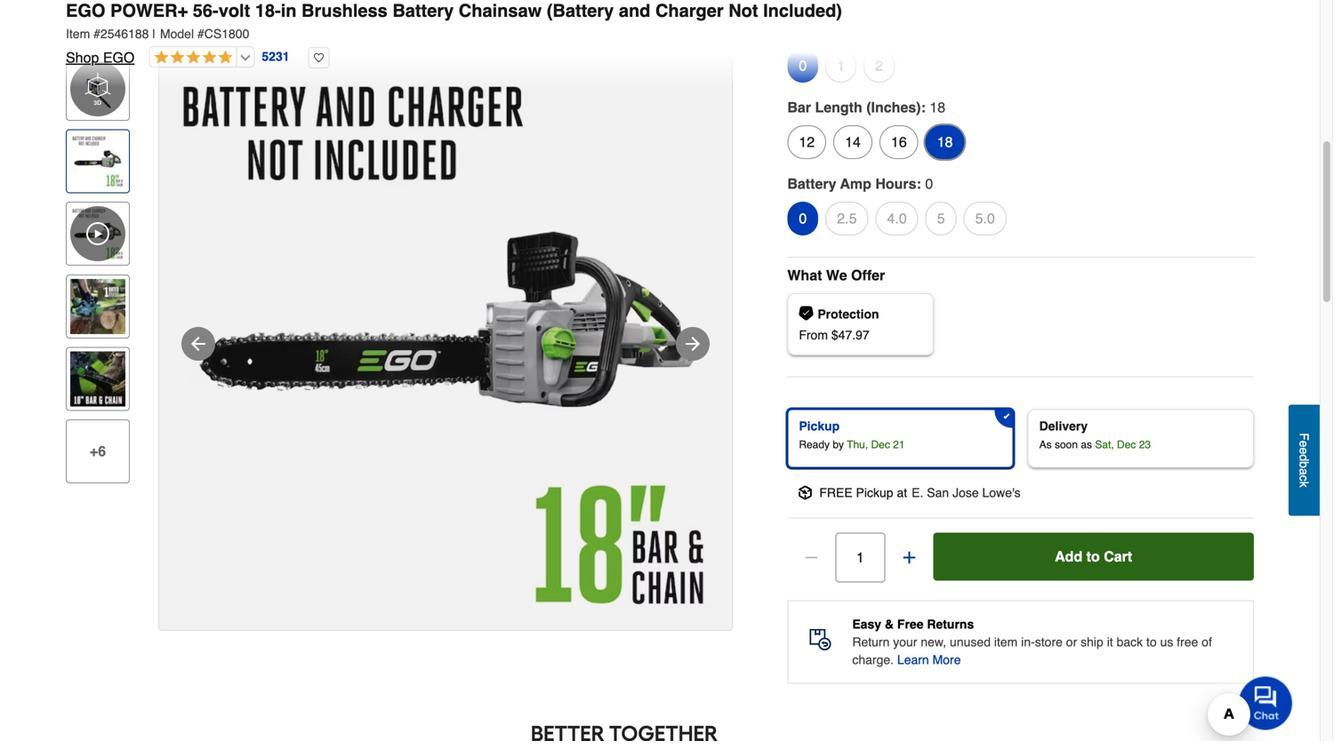 Task type: describe. For each thing, give the bounding box(es) containing it.
more
[[933, 653, 961, 667]]

2
[[875, 57, 883, 74]]

$47.97
[[832, 328, 870, 342]]

easy & free returns return your new, unused item in-store or ship it back to us free of charge.
[[852, 618, 1212, 667]]

(battery
[[547, 0, 614, 21]]

0 for 2
[[799, 57, 807, 74]]

18-
[[255, 0, 281, 21]]

pickup ready by thu, dec 21
[[799, 419, 905, 451]]

dec inside delivery as soon as sat, dec 23
[[1117, 439, 1136, 451]]

amp
[[840, 176, 872, 192]]

f
[[1297, 433, 1312, 441]]

k
[[1297, 482, 1312, 488]]

d
[[1297, 455, 1312, 462]]

ship
[[1081, 635, 1104, 650]]

e.
[[912, 486, 924, 500]]

battery amp hours : 0
[[788, 176, 933, 192]]

back
[[1117, 635, 1143, 650]]

delivery as soon as sat, dec 23
[[1040, 419, 1151, 451]]

16
[[891, 134, 907, 150]]

charger
[[656, 0, 724, 21]]

12
[[799, 134, 815, 150]]

sat,
[[1095, 439, 1114, 451]]

1
[[837, 57, 845, 74]]

power+
[[110, 0, 188, 21]]

what
[[788, 267, 822, 284]]

option group containing pickup
[[780, 402, 1261, 475]]

hours
[[876, 176, 917, 192]]

at
[[897, 486, 907, 500]]

we
[[826, 267, 847, 284]]

1 horizontal spatial pickup
[[856, 486, 894, 500]]

delivery
[[1040, 419, 1088, 434]]

learn
[[897, 653, 929, 667]]

to inside easy & free returns return your new, unused item in-store or ship it back to us free of charge.
[[1147, 635, 1157, 650]]

free
[[1177, 635, 1199, 650]]

new,
[[921, 635, 947, 650]]

free
[[897, 618, 924, 632]]

learn more
[[897, 653, 961, 667]]

+6 button
[[66, 420, 130, 484]]

as
[[1040, 439, 1052, 451]]

1 e from the top
[[1297, 441, 1312, 448]]

chat invite button image
[[1239, 676, 1293, 731]]

return
[[852, 635, 890, 650]]

length
[[815, 99, 863, 116]]

of
[[1202, 635, 1212, 650]]

by
[[833, 439, 844, 451]]

item
[[66, 27, 90, 41]]

shop
[[66, 49, 99, 66]]

san
[[927, 486, 949, 500]]

|
[[152, 27, 156, 41]]

14
[[845, 134, 861, 150]]

f e e d b a c k button
[[1289, 405, 1320, 516]]

ego inside ego power+ 56-volt 18-in brushless battery chainsaw (battery and charger not included) item # 2546188 | model # cs1800
[[66, 0, 105, 21]]

or
[[1066, 635, 1077, 650]]

in
[[281, 0, 297, 21]]

and
[[619, 0, 651, 21]]

dec inside pickup ready by thu, dec 21
[[871, 439, 890, 451]]

0 vertical spatial 18
[[930, 99, 946, 116]]

21
[[893, 439, 905, 451]]

it
[[1107, 635, 1113, 650]]

ego  #cs1800 - thumbnail3 image
[[70, 352, 125, 407]]

arrow left image
[[188, 334, 209, 355]]

ego  #cs1800 - thumbnail2 image
[[70, 279, 125, 334]]

(inches)
[[867, 99, 921, 116]]

pickup inside pickup ready by thu, dec 21
[[799, 419, 840, 434]]

returns
[[927, 618, 974, 632]]

ego  #cs1800 - thumbnail image
[[70, 134, 125, 189]]

0 for 4.0
[[799, 210, 807, 227]]

soon
[[1055, 439, 1078, 451]]

2546188
[[100, 27, 149, 41]]

minus image
[[803, 549, 820, 567]]

1 vertical spatial battery
[[788, 176, 837, 192]]

+6
[[90, 443, 106, 460]]

Stepper number input field with increment and decrement buttons number field
[[836, 533, 885, 583]]

heart outline image
[[308, 47, 330, 68]]

add
[[1055, 549, 1083, 565]]

pickup image
[[798, 486, 812, 500]]

b
[[1297, 462, 1312, 469]]

1 # from the left
[[94, 27, 100, 41]]

what we offer
[[788, 267, 885, 284]]

ready
[[799, 439, 830, 451]]

add to cart button
[[933, 533, 1254, 581]]

easy
[[852, 618, 882, 632]]

protection plan filled image
[[799, 306, 813, 321]]



Task type: vqa. For each thing, say whether or not it's contained in the screenshot.
These sinks sit completely underneath the counter. They require a waterproof top that's custom cut for the sink and faucet. We're using an undermount sink for this how-to.
no



Task type: locate. For each thing, give the bounding box(es) containing it.
0 left 1
[[799, 57, 807, 74]]

4.7 stars image
[[150, 50, 232, 66]]

1 vertical spatial :
[[917, 176, 921, 192]]

2 dec from the left
[[1117, 439, 1136, 451]]

cart
[[1104, 549, 1133, 565]]

dec left 21 on the bottom
[[871, 439, 890, 451]]

5231
[[262, 50, 290, 64]]

e up d
[[1297, 441, 1312, 448]]

not
[[729, 0, 758, 21]]

5
[[937, 210, 945, 227]]

23
[[1139, 439, 1151, 451]]

pickup
[[799, 419, 840, 434], [856, 486, 894, 500]]

# right item
[[94, 27, 100, 41]]

free pickup at e. san jose lowe's
[[820, 486, 1021, 500]]

chainsaw
[[459, 0, 542, 21]]

offer
[[851, 267, 885, 284]]

add to cart
[[1055, 549, 1133, 565]]

free
[[820, 486, 853, 500]]

1 horizontal spatial to
[[1147, 635, 1157, 650]]

ego up item
[[66, 0, 105, 21]]

bar
[[788, 99, 811, 116]]

ego down 2546188
[[103, 49, 135, 66]]

4.0
[[887, 210, 907, 227]]

pickup left at at bottom right
[[856, 486, 894, 500]]

included)
[[763, 0, 842, 21]]

0 vertical spatial to
[[1087, 549, 1100, 565]]

dec left 23
[[1117, 439, 1136, 451]]

1 horizontal spatial battery
[[788, 176, 837, 192]]

item
[[994, 635, 1018, 650]]

item number 2 5 4 6 1 8 8 and model number c s 1 8 0 0 element
[[66, 25, 1254, 43]]

ego
[[66, 0, 105, 21], [103, 49, 135, 66]]

option group
[[780, 402, 1261, 475]]

brushless
[[302, 0, 388, 21]]

18 right 16
[[937, 134, 953, 150]]

0 horizontal spatial pickup
[[799, 419, 840, 434]]

pickup up ready
[[799, 419, 840, 434]]

to inside button
[[1087, 549, 1100, 565]]

0 vertical spatial 0
[[799, 57, 807, 74]]

1 vertical spatial ego
[[103, 49, 135, 66]]

arrow right image
[[682, 334, 704, 355]]

0 right hours
[[925, 176, 933, 192]]

charge.
[[852, 653, 894, 667]]

store
[[1035, 635, 1063, 650]]

2 vertical spatial 0
[[799, 210, 807, 227]]

volt
[[219, 0, 250, 21]]

in-
[[1021, 635, 1035, 650]]

battery inside ego power+ 56-volt 18-in brushless battery chainsaw (battery and charger not included) item # 2546188 | model # cs1800
[[393, 0, 454, 21]]

dec
[[871, 439, 890, 451], [1117, 439, 1136, 451]]

to
[[1087, 549, 1100, 565], [1147, 635, 1157, 650]]

2 e from the top
[[1297, 448, 1312, 455]]

0 vertical spatial battery
[[393, 0, 454, 21]]

1 dec from the left
[[871, 439, 890, 451]]

to right add
[[1087, 549, 1100, 565]]

us
[[1160, 635, 1174, 650]]

better together heading
[[66, 720, 1183, 742]]

:
[[921, 99, 926, 116], [917, 176, 921, 192]]

0 horizontal spatial dec
[[871, 439, 890, 451]]

0 horizontal spatial battery
[[393, 0, 454, 21]]

0 horizontal spatial to
[[1087, 549, 1100, 565]]

from
[[799, 328, 828, 342]]

cs1800
[[204, 27, 249, 41]]

a
[[1297, 469, 1312, 475]]

18
[[930, 99, 946, 116], [937, 134, 953, 150]]

to left us
[[1147, 635, 1157, 650]]

battery down 12
[[788, 176, 837, 192]]

unused
[[950, 635, 991, 650]]

&
[[885, 618, 894, 632]]

protection
[[818, 307, 879, 321]]

plus image
[[900, 549, 918, 567]]

battery left chainsaw
[[393, 0, 454, 21]]

: for battery amp hours
[[917, 176, 921, 192]]

1 horizontal spatial #
[[197, 27, 204, 41]]

thu,
[[847, 439, 868, 451]]

learn more link
[[897, 651, 961, 669]]

battery
[[393, 0, 454, 21], [788, 176, 837, 192]]

jose
[[953, 486, 979, 500]]

5.0
[[975, 210, 995, 227]]

1 vertical spatial to
[[1147, 635, 1157, 650]]

lowe's
[[982, 486, 1021, 500]]

1 vertical spatial pickup
[[856, 486, 894, 500]]

56-
[[193, 0, 219, 21]]

ego power+ 56-volt 18-in brushless battery chainsaw (battery and charger not included) item # 2546188 | model # cs1800
[[66, 0, 842, 41]]

0 vertical spatial pickup
[[799, 419, 840, 434]]

#
[[94, 27, 100, 41], [197, 27, 204, 41]]

2.5
[[837, 210, 857, 227]]

e up the b
[[1297, 448, 1312, 455]]

0 horizontal spatial #
[[94, 27, 100, 41]]

1 vertical spatial 0
[[925, 176, 933, 192]]

1 horizontal spatial dec
[[1117, 439, 1136, 451]]

1 vertical spatial 18
[[937, 134, 953, 150]]

0 left 2.5
[[799, 210, 807, 227]]

: for bar length (inches)
[[921, 99, 926, 116]]

0 vertical spatial ego
[[66, 0, 105, 21]]

0 vertical spatial :
[[921, 99, 926, 116]]

f e e d b a c k
[[1297, 433, 1312, 488]]

# down 56-
[[197, 27, 204, 41]]

0
[[799, 57, 807, 74], [925, 176, 933, 192], [799, 210, 807, 227]]

bar length (inches) : 18
[[788, 99, 946, 116]]

protection from $47.97
[[799, 307, 879, 342]]

your
[[893, 635, 918, 650]]

model
[[160, 27, 194, 41]]

18 right (inches)
[[930, 99, 946, 116]]

shop ego
[[66, 49, 135, 66]]

c
[[1297, 475, 1312, 482]]

2 # from the left
[[197, 27, 204, 41]]

as
[[1081, 439, 1092, 451]]

ego  #cs1800 image
[[159, 58, 732, 631]]



